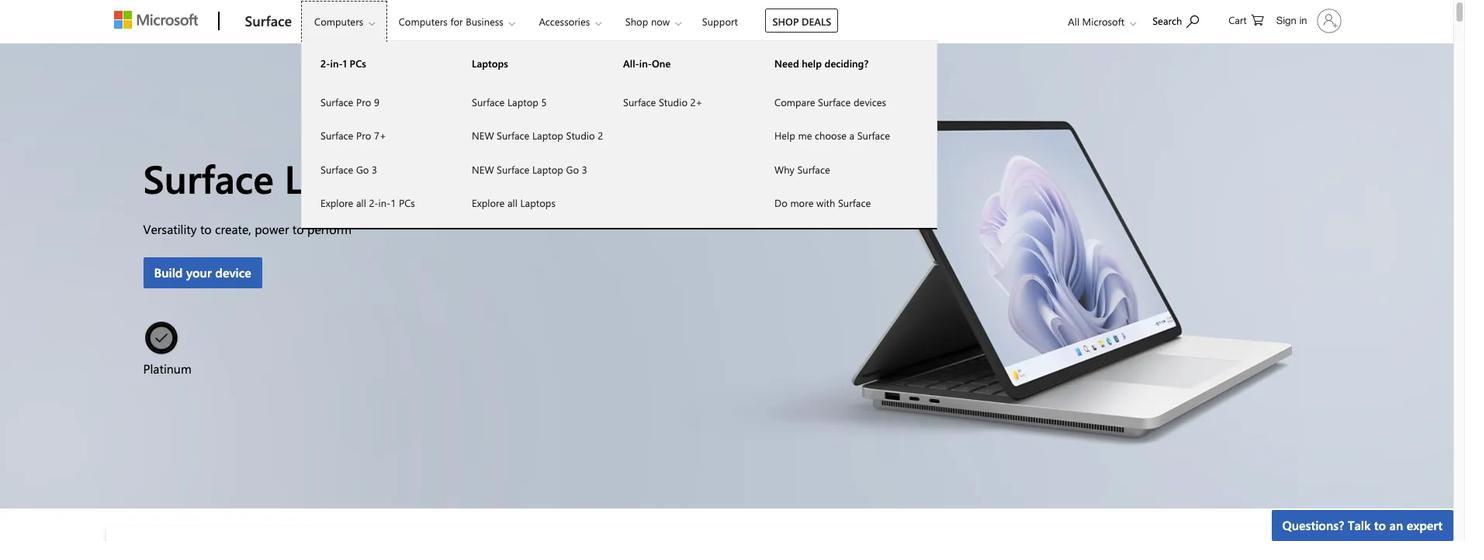 Task type: locate. For each thing, give the bounding box(es) containing it.
0 horizontal spatial 1
[[343, 57, 347, 70]]

0 horizontal spatial explore
[[321, 196, 353, 210]]

2- down "surface go 3" link
[[369, 196, 378, 210]]

laptops element
[[453, 84, 605, 220]]

surface link
[[237, 1, 300, 43]]

1 horizontal spatial 2-
[[369, 196, 378, 210]]

surface down surface pro 7+
[[321, 163, 353, 176]]

explore all 2-in-1 pcs
[[321, 196, 415, 210]]

all
[[356, 196, 366, 210], [508, 196, 518, 210]]

do more with surface
[[775, 196, 871, 210]]

1 vertical spatial 1
[[391, 196, 396, 210]]

0 horizontal spatial studio
[[418, 152, 533, 204]]

1 vertical spatial pro
[[356, 129, 371, 142]]

surface laptop 5 link
[[453, 85, 605, 119]]

2 horizontal spatial in-
[[639, 57, 652, 70]]

2 vertical spatial studio
[[418, 152, 533, 204]]

laptop
[[508, 95, 539, 108], [532, 129, 564, 142], [285, 152, 408, 204], [532, 163, 564, 176]]

in- up surface pro 9
[[330, 57, 343, 70]]

choose
[[815, 129, 847, 142]]

0 horizontal spatial 3
[[372, 163, 377, 176]]

all
[[1068, 15, 1080, 28]]

talk
[[1348, 518, 1371, 534]]

2-in-1 pcs element
[[302, 84, 453, 220]]

in-
[[330, 57, 343, 70], [639, 57, 652, 70], [378, 196, 391, 210]]

compare surface devices
[[775, 95, 886, 108]]

back to top link
[[1338, 477, 1454, 508]]

to
[[200, 221, 212, 238], [292, 221, 304, 238], [1375, 518, 1386, 534]]

all for laptops
[[508, 196, 518, 210]]

computers
[[314, 15, 363, 28], [399, 15, 448, 28]]

0 horizontal spatial 2
[[544, 152, 565, 204]]

0 vertical spatial 2-
[[321, 57, 330, 70]]

support
[[702, 15, 738, 28]]

1 explore from the left
[[321, 196, 353, 210]]

cart
[[1229, 13, 1247, 26]]

3 down new surface laptop studio 2
[[582, 163, 587, 176]]

1 horizontal spatial computers
[[399, 15, 448, 28]]

1 down "surface go 3" link
[[391, 196, 396, 210]]

go inside "surface go 3" link
[[356, 163, 369, 176]]

all down surface go 3 on the left
[[356, 196, 366, 210]]

help me choose a surface
[[775, 129, 890, 142]]

in- for 2-
[[330, 57, 343, 70]]

0 horizontal spatial go
[[356, 163, 369, 176]]

0 horizontal spatial pcs
[[350, 57, 366, 70]]

explore
[[321, 196, 353, 210], [472, 196, 505, 210]]

pcs down "surface go 3" link
[[399, 196, 415, 210]]

new up explore all laptops
[[472, 163, 494, 176]]

shop
[[625, 15, 648, 28]]

new
[[472, 129, 494, 142], [472, 163, 494, 176]]

0 horizontal spatial in-
[[330, 57, 343, 70]]

2 horizontal spatial studio
[[659, 95, 688, 108]]

new surface laptop studio 2
[[472, 129, 603, 142]]

7+
[[374, 129, 386, 142]]

2 inside laptops element
[[598, 129, 603, 142]]

build your device
[[154, 265, 251, 281]]

platinum
[[143, 361, 191, 377]]

to
[[1398, 484, 1412, 500]]

1 new from the top
[[472, 129, 494, 142]]

computers for computers
[[314, 15, 363, 28]]

accessories
[[539, 15, 590, 28]]

2 explore from the left
[[472, 196, 505, 210]]

1 horizontal spatial pcs
[[399, 196, 415, 210]]

1 horizontal spatial studio
[[566, 129, 595, 142]]

0 vertical spatial new
[[472, 129, 494, 142]]

pro left 7+
[[356, 129, 371, 142]]

shop now button
[[612, 1, 694, 42]]

0 vertical spatial 1
[[343, 57, 347, 70]]

2 new from the top
[[472, 163, 494, 176]]

go up explore all 2-in-1 pcs
[[356, 163, 369, 176]]

sign in
[[1277, 15, 1308, 26]]

3 inside "surface go 3" link
[[372, 163, 377, 176]]

surface pro 7+ link
[[302, 119, 453, 153]]

pcs
[[350, 57, 366, 70], [399, 196, 415, 210]]

0 vertical spatial pro
[[356, 95, 371, 108]]

device
[[215, 265, 251, 281]]

2-in-1 pcs heading
[[302, 42, 453, 85]]

1 horizontal spatial 1
[[391, 196, 396, 210]]

compare
[[775, 95, 815, 108]]

laptop inside surface laptop 5 link
[[508, 95, 539, 108]]

0 horizontal spatial to
[[200, 221, 212, 238]]

studio
[[659, 95, 688, 108], [566, 129, 595, 142], [418, 152, 533, 204]]

1 vertical spatial new
[[472, 163, 494, 176]]

laptops down business
[[472, 57, 508, 70]]

surface up help me choose a surface
[[818, 95, 851, 108]]

0 horizontal spatial computers
[[314, 15, 363, 28]]

new surface laptop go 3 link
[[453, 153, 605, 186]]

shop deals link
[[766, 9, 839, 33]]

1 all from the left
[[356, 196, 366, 210]]

need help deciding?
[[775, 57, 869, 70]]

0 vertical spatial laptops
[[472, 57, 508, 70]]

1 pro from the top
[[356, 95, 371, 108]]

surface down surface laptop 5
[[497, 129, 530, 142]]

0 vertical spatial studio
[[659, 95, 688, 108]]

0 vertical spatial 2
[[598, 129, 603, 142]]

surface pro 9
[[321, 95, 380, 108]]

all down new surface laptop go 3 link
[[508, 196, 518, 210]]

laptops down new surface laptop go 3 link
[[520, 196, 556, 210]]

your
[[186, 265, 212, 281]]

2 horizontal spatial to
[[1375, 518, 1386, 534]]

computers for computers for business
[[399, 15, 448, 28]]

go
[[356, 163, 369, 176], [566, 163, 579, 176]]

surface down all-in-one
[[623, 95, 656, 108]]

pro left the 9
[[356, 95, 371, 108]]

1 go from the left
[[356, 163, 369, 176]]

1 3 from the left
[[372, 163, 377, 176]]

do more with surface link
[[756, 186, 907, 220]]

surface laptop 5
[[472, 95, 547, 108]]

new surface laptop studio 2 link
[[453, 119, 605, 153]]

build
[[154, 265, 183, 281]]

2 computers from the left
[[399, 15, 448, 28]]

new down surface laptop 5
[[472, 129, 494, 142]]

pcs up surface pro 9
[[350, 57, 366, 70]]

computers left for
[[399, 15, 448, 28]]

surface pro 9 link
[[302, 85, 453, 119]]

to inside 'questions? talk to an expert' dropdown button
[[1375, 518, 1386, 534]]

1 horizontal spatial go
[[566, 163, 579, 176]]

help me choose a surface link
[[756, 119, 907, 153]]

explore down new surface laptop go 3 link
[[472, 196, 505, 210]]

in- down shop now
[[639, 57, 652, 70]]

3 down surface pro 7+ link
[[372, 163, 377, 176]]

surface up surface pro 7+
[[321, 95, 353, 108]]

0 vertical spatial pcs
[[350, 57, 366, 70]]

1
[[343, 57, 347, 70], [391, 196, 396, 210]]

1 horizontal spatial explore
[[472, 196, 505, 210]]

surface left computers dropdown button
[[245, 12, 292, 30]]

pro
[[356, 95, 371, 108], [356, 129, 371, 142]]

2 3 from the left
[[582, 163, 587, 176]]

surface go 3
[[321, 163, 377, 176]]

help
[[802, 57, 822, 70]]

to right power
[[292, 221, 304, 238]]

surface pro 7+
[[321, 129, 386, 142]]

0 horizontal spatial all
[[356, 196, 366, 210]]

1 vertical spatial studio
[[566, 129, 595, 142]]

2
[[598, 129, 603, 142], [544, 152, 565, 204]]

1 horizontal spatial 3
[[582, 163, 587, 176]]

1 horizontal spatial laptops
[[520, 196, 556, 210]]

2 pro from the top
[[356, 129, 371, 142]]

go down new surface laptop studio 2
[[566, 163, 579, 176]]

surface up new surface laptop studio 2 link
[[472, 95, 505, 108]]

laptop inside new surface laptop go 3 link
[[532, 163, 564, 176]]

all inside 2-in-1 pcs element
[[356, 196, 366, 210]]

1 up surface pro 9
[[343, 57, 347, 70]]

in- down "surface go 3" link
[[378, 196, 391, 210]]

1 horizontal spatial to
[[292, 221, 304, 238]]

0 horizontal spatial laptops
[[472, 57, 508, 70]]

explore up perform
[[321, 196, 353, 210]]

explore inside the 'explore all laptops' link
[[472, 196, 505, 210]]

studio inside laptops element
[[566, 129, 595, 142]]

2 go from the left
[[566, 163, 579, 176]]

1 horizontal spatial 2
[[598, 129, 603, 142]]

1 computers from the left
[[314, 15, 363, 28]]

go inside new surface laptop go 3 link
[[566, 163, 579, 176]]

explore all laptops link
[[453, 186, 605, 220]]

surface right with
[[838, 196, 871, 210]]

surface up surface go 3 on the left
[[321, 129, 353, 142]]

all inside laptops element
[[508, 196, 518, 210]]

computers up 2-in-1 pcs
[[314, 15, 363, 28]]

top
[[1416, 484, 1438, 500]]

2-
[[321, 57, 330, 70], [369, 196, 378, 210]]

explore inside explore all 2-in-1 pcs link
[[321, 196, 353, 210]]

with
[[817, 196, 835, 210]]

sign in link
[[1267, 2, 1348, 40]]

3
[[372, 163, 377, 176], [582, 163, 587, 176]]

to left create,
[[200, 221, 212, 238]]

back to top
[[1368, 484, 1438, 500]]

questions? talk to an expert button
[[1272, 511, 1454, 542]]

2 all from the left
[[508, 196, 518, 210]]

2- up surface pro 9
[[321, 57, 330, 70]]

0 horizontal spatial 2-
[[321, 57, 330, 70]]

to left an
[[1375, 518, 1386, 534]]

all-in-one heading
[[605, 42, 756, 85]]

1 horizontal spatial all
[[508, 196, 518, 210]]

1 vertical spatial pcs
[[399, 196, 415, 210]]



Task type: describe. For each thing, give the bounding box(es) containing it.
more
[[790, 196, 814, 210]]

for
[[451, 15, 463, 28]]

computers for business
[[399, 15, 504, 28]]

2- inside heading
[[321, 57, 330, 70]]

computers button
[[301, 1, 387, 42]]

search button
[[1146, 2, 1206, 37]]

1 vertical spatial 2
[[544, 152, 565, 204]]

shop deals
[[773, 15, 832, 28]]

cart link
[[1229, 1, 1264, 38]]

in- for all-
[[639, 57, 652, 70]]

microsoft
[[1082, 15, 1125, 28]]

shop now
[[625, 15, 670, 28]]

5
[[541, 95, 547, 108]]

an
[[1390, 518, 1404, 534]]

versatility
[[143, 221, 197, 238]]

deciding?
[[825, 57, 869, 70]]

surface studio 2+ link
[[605, 85, 756, 119]]

power
[[255, 221, 289, 238]]

need
[[775, 57, 799, 70]]

all-
[[623, 57, 639, 70]]

1 vertical spatial laptops
[[520, 196, 556, 210]]

questions?
[[1283, 518, 1345, 534]]

2-in-1 pcs
[[321, 57, 366, 70]]

explore all laptops
[[472, 196, 556, 210]]

shop
[[773, 15, 799, 28]]

microsoft image
[[114, 11, 198, 29]]

all-in-one
[[623, 57, 671, 70]]

accessories button
[[526, 1, 614, 42]]

one
[[652, 57, 671, 70]]

do
[[775, 196, 788, 210]]

now
[[651, 15, 670, 28]]

2+
[[690, 95, 703, 108]]

9
[[374, 95, 380, 108]]

surface studio 2+
[[623, 95, 703, 108]]

new for new surface laptop go 3
[[472, 163, 494, 176]]

in
[[1300, 15, 1308, 26]]

surface up create,
[[143, 152, 274, 204]]

why surface
[[775, 163, 830, 176]]

deals
[[802, 15, 832, 28]]

1 inside heading
[[343, 57, 347, 70]]

surface right why
[[797, 163, 830, 176]]

new surface laptop go 3
[[472, 163, 587, 176]]

surface up explore all laptops
[[497, 163, 530, 176]]

need help deciding? heading
[[756, 42, 907, 85]]

surface right a
[[857, 129, 890, 142]]

business
[[466, 15, 504, 28]]

back
[[1368, 484, 1395, 500]]

laptop inside new surface laptop studio 2 link
[[532, 129, 564, 142]]

build your device link
[[143, 258, 262, 289]]

pro for 9
[[356, 95, 371, 108]]

all for 2-
[[356, 196, 366, 210]]

pcs inside heading
[[350, 57, 366, 70]]

3 inside new surface laptop go 3 link
[[582, 163, 587, 176]]

create,
[[215, 221, 251, 238]]

surface go 3 link
[[302, 153, 453, 186]]

Search search field
[[1145, 2, 1215, 37]]

explore for explore all laptops
[[472, 196, 505, 210]]

a
[[850, 129, 855, 142]]

laptops heading
[[453, 42, 605, 85]]

why surface link
[[756, 153, 907, 186]]

1 horizontal spatial in-
[[378, 196, 391, 210]]

why
[[775, 163, 795, 176]]

expert
[[1407, 518, 1443, 534]]

search
[[1153, 14, 1182, 27]]

need help deciding? element
[[756, 84, 907, 220]]

new for new surface laptop studio 2
[[472, 129, 494, 142]]

surface laptop studio 2
[[143, 152, 565, 204]]

help
[[775, 129, 796, 142]]

me
[[798, 129, 812, 142]]

all microsoft button
[[1056, 1, 1144, 42]]

questions? talk to an expert
[[1283, 518, 1443, 534]]

1 vertical spatial 2-
[[369, 196, 378, 210]]

perform
[[307, 221, 352, 238]]

explore all 2-in-1 pcs link
[[302, 186, 453, 220]]

support link
[[695, 1, 745, 38]]

all microsoft
[[1068, 15, 1125, 28]]

sign
[[1277, 15, 1297, 26]]

computers for business button
[[386, 1, 528, 42]]

laptops inside heading
[[472, 57, 508, 70]]

pro for 7+
[[356, 129, 371, 142]]

explore for explore all 2-in-1 pcs
[[321, 196, 353, 210]]

devices
[[854, 95, 886, 108]]

compare surface devices link
[[756, 85, 907, 119]]

versatility to create, power to perform
[[143, 221, 352, 238]]



Task type: vqa. For each thing, say whether or not it's contained in the screenshot.
All
yes



